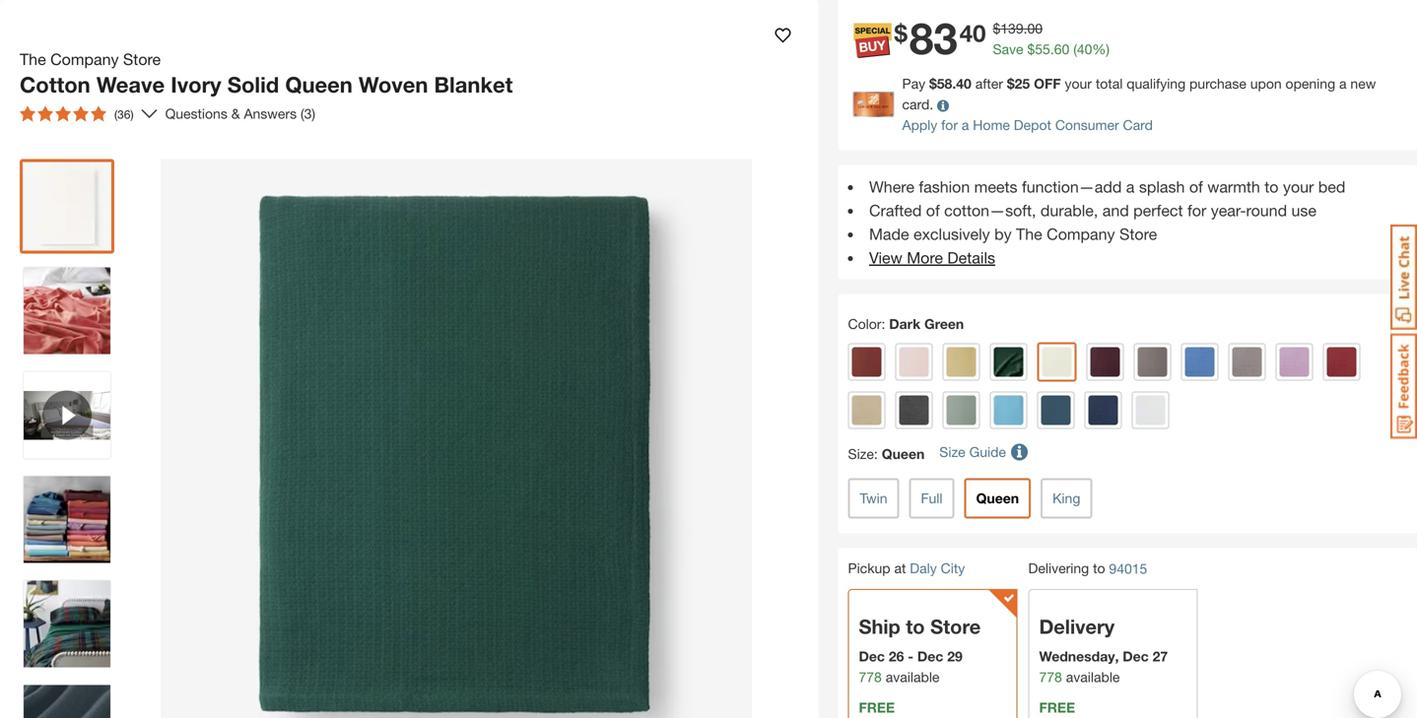 Task type: vqa. For each thing, say whether or not it's contained in the screenshot.
'of' to the top
yes



Task type: describe. For each thing, give the bounding box(es) containing it.
durable,
[[1041, 201, 1098, 220]]

the company store cotton weave ivory solid queen woven blanket
[[20, 50, 513, 98]]

home
[[973, 117, 1010, 133]]

pay $ 58.40 after $ 25 off
[[902, 75, 1061, 92]]

made
[[869, 225, 909, 243]]

and
[[1103, 201, 1129, 220]]

where
[[869, 177, 914, 196]]

after
[[975, 75, 1003, 92]]

pay
[[902, 75, 925, 92]]

delivering to 94015
[[1028, 560, 1147, 577]]

pickup
[[848, 560, 890, 577]]

25
[[1015, 75, 1030, 92]]

green
[[924, 316, 964, 332]]

store for solid
[[123, 50, 161, 68]]

woven
[[359, 71, 428, 98]]

(
[[1073, 41, 1077, 57]]

king
[[1053, 490, 1080, 507]]

new
[[1351, 75, 1376, 92]]

twin
[[860, 490, 887, 507]]

butterscotch image
[[947, 347, 976, 377]]

ivory image
[[1042, 347, 1072, 377]]

0 horizontal spatial .
[[1024, 20, 1027, 37]]

by
[[995, 225, 1012, 243]]

upon
[[1250, 75, 1282, 92]]

solid
[[227, 71, 279, 98]]

0 vertical spatial of
[[1189, 177, 1203, 196]]

full button
[[909, 479, 955, 519]]

(36)
[[114, 107, 134, 121]]

warmth
[[1207, 177, 1260, 196]]

crafted
[[869, 201, 922, 220]]

0 vertical spatial for
[[941, 117, 958, 133]]

mocha image
[[1138, 347, 1167, 377]]

depot
[[1014, 117, 1051, 133]]

1 vertical spatial .
[[1050, 41, 1054, 57]]

blush image
[[899, 347, 929, 377]]

1 dec from the left
[[859, 648, 885, 665]]

$ up save
[[993, 20, 1001, 37]]

ivory
[[171, 71, 221, 98]]

$ right after
[[1007, 75, 1015, 92]]

round
[[1246, 201, 1287, 220]]

apply for a home depot consumer card
[[902, 117, 1153, 133]]

daly
[[910, 560, 937, 577]]

40 inside $ 83 40
[[960, 19, 986, 47]]

cotton—soft,
[[944, 201, 1036, 220]]

your inside your total qualifying purchase upon opening a new card.
[[1065, 75, 1092, 92]]

00
[[1027, 20, 1043, 37]]

details
[[947, 248, 995, 267]]

meets
[[974, 177, 1018, 196]]

$ right pay
[[929, 75, 937, 92]]

questions & answers (3)
[[165, 105, 315, 122]]

at
[[894, 560, 906, 577]]

exclusively
[[914, 225, 990, 243]]

$ 139 . 00 save $ 55 . 60 ( 40 %)
[[993, 20, 1110, 57]]

apply
[[902, 117, 938, 133]]

: for color
[[881, 316, 885, 332]]

pickup at daly city
[[848, 560, 965, 577]]

purchase
[[1190, 75, 1247, 92]]

year-
[[1211, 201, 1246, 220]]

139
[[1001, 20, 1024, 37]]

color : dark green
[[848, 316, 964, 332]]

dark green image
[[994, 347, 1023, 377]]

ship to store dec 26 - dec 29 778 available
[[859, 615, 981, 685]]

the company store bed blankets ko33 q ivory 64.0 image
[[24, 163, 110, 250]]

size guide button
[[939, 434, 1031, 471]]

5 stars image
[[20, 106, 106, 122]]

ship
[[859, 615, 900, 639]]

king button
[[1041, 479, 1092, 519]]

off
[[1034, 75, 1061, 92]]

where fashion meets function—add a splash of warmth to your bed crafted of cotton—soft, durable, and perfect for year-round use made exclusively by the company store view more details
[[869, 177, 1346, 267]]

teal image
[[1041, 396, 1071, 425]]

the company store link
[[20, 47, 169, 71]]

the company store bed blankets ko33 q ivory a0.3 image
[[24, 581, 110, 668]]

total
[[1096, 75, 1123, 92]]

dec inside delivery wednesday, dec 27 778 available
[[1123, 648, 1149, 665]]

2 dec from the left
[[917, 648, 943, 665]]

(36) link
[[12, 98, 157, 130]]

store inside where fashion meets function—add a splash of warmth to your bed crafted of cotton—soft, durable, and perfect for year-round use made exclusively by the company store view more details
[[1120, 225, 1157, 243]]

card.
[[902, 96, 933, 112]]

available inside ship to store dec 26 - dec 29 778 available
[[886, 669, 940, 685]]

83
[[909, 12, 958, 64]]

fashion
[[919, 177, 970, 196]]

queen inside "the company store cotton weave ivory solid queen woven blanket"
[[285, 71, 353, 98]]

delivering
[[1028, 560, 1089, 577]]

%)
[[1092, 41, 1110, 57]]

60
[[1054, 41, 1070, 57]]

red image
[[1327, 347, 1357, 377]]

778 inside delivery wednesday, dec 27 778 available
[[1039, 669, 1062, 685]]

the company store bed blankets ko33 q ivory e1.1 image
[[24, 268, 110, 354]]

your total qualifying purchase upon opening a new card.
[[902, 75, 1376, 112]]

94015 link
[[1109, 559, 1147, 579]]

size for size guide
[[939, 444, 966, 460]]

view
[[869, 248, 903, 267]]

27
[[1153, 648, 1168, 665]]

guide
[[969, 444, 1006, 460]]

size guide
[[939, 444, 1006, 460]]

$ inside $ 83 40
[[894, 19, 908, 47]]

auburn image
[[852, 347, 882, 377]]

thyme image
[[947, 396, 976, 425]]

dark
[[889, 316, 921, 332]]

weave
[[96, 71, 165, 98]]

to for store
[[906, 615, 925, 639]]

view more details link
[[869, 248, 995, 267]]

save
[[993, 41, 1024, 57]]



Task type: locate. For each thing, give the bounding box(es) containing it.
free down wednesday,
[[1039, 700, 1075, 716]]

$ down 00
[[1027, 41, 1035, 57]]

2 vertical spatial to
[[906, 615, 925, 639]]

&
[[231, 105, 240, 122]]

0 horizontal spatial to
[[906, 615, 925, 639]]

6015892936001 image
[[24, 372, 110, 459]]

size : queen
[[848, 446, 925, 462]]

2 horizontal spatial to
[[1265, 177, 1279, 196]]

0 vertical spatial to
[[1265, 177, 1279, 196]]

the
[[20, 50, 46, 68], [1016, 225, 1042, 243]]

twin button
[[848, 479, 899, 519]]

daly city button
[[910, 560, 965, 577]]

bed
[[1318, 177, 1346, 196]]

55
[[1035, 41, 1050, 57]]

merlot image
[[1090, 347, 1120, 377]]

free for wednesday,
[[1039, 700, 1075, 716]]

1 horizontal spatial the
[[1016, 225, 1042, 243]]

questions
[[165, 105, 228, 122]]

pale lilac image
[[1280, 347, 1309, 377]]

card
[[1123, 117, 1153, 133]]

qualifying
[[1127, 75, 1186, 92]]

dec left 27
[[1123, 648, 1149, 665]]

0 horizontal spatial queen
[[285, 71, 353, 98]]

full
[[921, 490, 943, 507]]

to up round
[[1265, 177, 1279, 196]]

0 vertical spatial company
[[50, 50, 119, 68]]

1 vertical spatial for
[[1188, 201, 1207, 220]]

apply for a home depot consumer card link
[[902, 117, 1153, 133]]

0 horizontal spatial company
[[50, 50, 119, 68]]

0 vertical spatial .
[[1024, 20, 1027, 37]]

queen
[[285, 71, 353, 98], [882, 446, 925, 462], [976, 490, 1019, 507]]

$
[[894, 19, 908, 47], [993, 20, 1001, 37], [1027, 41, 1035, 57], [929, 75, 937, 92], [1007, 75, 1015, 92]]

sand image
[[852, 396, 882, 425]]

marine blue image
[[1185, 347, 1215, 377]]

answers
[[244, 105, 297, 122]]

40
[[960, 19, 986, 47], [1077, 41, 1092, 57]]

(36) button
[[12, 98, 141, 130]]

2 horizontal spatial store
[[1120, 225, 1157, 243]]

1 horizontal spatial free
[[1039, 700, 1075, 716]]

2 available from the left
[[1066, 669, 1120, 685]]

the right by
[[1016, 225, 1042, 243]]

white image
[[1136, 396, 1165, 425]]

1 horizontal spatial a
[[1126, 177, 1135, 196]]

blanket
[[434, 71, 513, 98]]

city
[[941, 560, 965, 577]]

delivery wednesday, dec 27 778 available
[[1039, 615, 1168, 685]]

1 horizontal spatial for
[[1188, 201, 1207, 220]]

$ 83 40
[[894, 12, 986, 64]]

wednesday,
[[1039, 648, 1119, 665]]

2 horizontal spatial queen
[[976, 490, 1019, 507]]

free down 26
[[859, 700, 895, 716]]

778 down ship
[[859, 669, 882, 685]]

2 free from the left
[[1039, 700, 1075, 716]]

1 vertical spatial company
[[1047, 225, 1115, 243]]

40 inside '$ 139 . 00 save $ 55 . 60 ( 40 %)'
[[1077, 41, 1092, 57]]

29
[[947, 648, 963, 665]]

to inside the delivering to 94015
[[1093, 560, 1105, 577]]

company up cotton
[[50, 50, 119, 68]]

your left total
[[1065, 75, 1092, 92]]

94015
[[1109, 561, 1147, 577]]

1 horizontal spatial size
[[939, 444, 966, 460]]

2 778 from the left
[[1039, 669, 1062, 685]]

0 horizontal spatial available
[[886, 669, 940, 685]]

0 horizontal spatial dec
[[859, 648, 885, 665]]

0 horizontal spatial for
[[941, 117, 958, 133]]

turquoise image
[[994, 396, 1023, 425]]

opening
[[1286, 75, 1335, 92]]

a up and
[[1126, 177, 1135, 196]]

to
[[1265, 177, 1279, 196], [1093, 560, 1105, 577], [906, 615, 925, 639]]

a left 'new'
[[1339, 75, 1347, 92]]

26
[[889, 648, 904, 665]]

mineral gray image
[[1232, 347, 1262, 377]]

queen inside button
[[976, 490, 1019, 507]]

available inside delivery wednesday, dec 27 778 available
[[1066, 669, 1120, 685]]

1 horizontal spatial .
[[1050, 41, 1054, 57]]

your inside where fashion meets function—add a splash of warmth to your bed crafted of cotton—soft, durable, and perfect for year-round use made exclusively by the company store view more details
[[1283, 177, 1314, 196]]

1 horizontal spatial :
[[881, 316, 885, 332]]

the company store bed blankets ko33 q ivory 40.2 image
[[24, 477, 110, 563]]

to for 94015
[[1093, 560, 1105, 577]]

1 vertical spatial :
[[874, 446, 878, 462]]

splash
[[1139, 177, 1185, 196]]

queen down guide at the bottom right of the page
[[976, 490, 1019, 507]]

0 horizontal spatial of
[[926, 201, 940, 220]]

color
[[848, 316, 881, 332]]

store up '29' on the bottom right of the page
[[930, 615, 981, 639]]

dec left 26
[[859, 648, 885, 665]]

1 horizontal spatial to
[[1093, 560, 1105, 577]]

store for dec
[[930, 615, 981, 639]]

dec right -
[[917, 648, 943, 665]]

size
[[939, 444, 966, 460], [848, 446, 874, 462]]

0 horizontal spatial free
[[859, 700, 895, 716]]

the company store bed blankets ko33 q ivory 1d.4 image
[[24, 685, 110, 718]]

to up -
[[906, 615, 925, 639]]

size left guide at the bottom right of the page
[[939, 444, 966, 460]]

size down sand "image"
[[848, 446, 874, 462]]

0 horizontal spatial 40
[[960, 19, 986, 47]]

consumer
[[1055, 117, 1119, 133]]

perfect
[[1134, 201, 1183, 220]]

-
[[908, 648, 914, 665]]

0 vertical spatial your
[[1065, 75, 1092, 92]]

cotton
[[20, 71, 90, 98]]

available
[[886, 669, 940, 685], [1066, 669, 1120, 685]]

1 horizontal spatial available
[[1066, 669, 1120, 685]]

delivery
[[1039, 615, 1115, 639]]

1 horizontal spatial dec
[[917, 648, 943, 665]]

size inside 'button'
[[939, 444, 966, 460]]

1 778 from the left
[[859, 669, 882, 685]]

1 horizontal spatial store
[[930, 615, 981, 639]]

function—add
[[1022, 177, 1122, 196]]

slate gray image
[[899, 396, 929, 425]]

0 horizontal spatial store
[[123, 50, 161, 68]]

2 horizontal spatial a
[[1339, 75, 1347, 92]]

1 available from the left
[[886, 669, 940, 685]]

58.40
[[937, 75, 972, 92]]

778
[[859, 669, 882, 685], [1039, 669, 1062, 685]]

: for size
[[874, 446, 878, 462]]

0 horizontal spatial your
[[1065, 75, 1092, 92]]

to inside where fashion meets function—add a splash of warmth to your bed crafted of cotton—soft, durable, and perfect for year-round use made exclusively by the company store view more details
[[1265, 177, 1279, 196]]

free for to
[[859, 700, 895, 716]]

for left year-
[[1188, 201, 1207, 220]]

1 horizontal spatial company
[[1047, 225, 1115, 243]]

778 inside ship to store dec 26 - dec 29 778 available
[[859, 669, 882, 685]]

info image
[[937, 100, 949, 112]]

dec
[[859, 648, 885, 665], [917, 648, 943, 665], [1123, 648, 1149, 665]]

$ left '83'
[[894, 19, 908, 47]]

a inside your total qualifying purchase upon opening a new card.
[[1339, 75, 1347, 92]]

0 vertical spatial store
[[123, 50, 161, 68]]

2 vertical spatial a
[[1126, 177, 1135, 196]]

2 vertical spatial store
[[930, 615, 981, 639]]

1 vertical spatial of
[[926, 201, 940, 220]]

the inside "the company store cotton weave ivory solid queen woven blanket"
[[20, 50, 46, 68]]

1 horizontal spatial queen
[[882, 446, 925, 462]]

company inside where fashion meets function—add a splash of warmth to your bed crafted of cotton—soft, durable, and perfect for year-round use made exclusively by the company store view more details
[[1047, 225, 1115, 243]]

store inside "the company store cotton weave ivory solid queen woven blanket"
[[123, 50, 161, 68]]

available down wednesday,
[[1066, 669, 1120, 685]]

: up "twin"
[[874, 446, 878, 462]]

0 vertical spatial a
[[1339, 75, 1347, 92]]

0 horizontal spatial :
[[874, 446, 878, 462]]

apply now image
[[853, 92, 902, 118]]

more
[[907, 248, 943, 267]]

for
[[941, 117, 958, 133], [1188, 201, 1207, 220]]

(3)
[[301, 105, 315, 122]]

1 horizontal spatial of
[[1189, 177, 1203, 196]]

queen button
[[964, 479, 1031, 519]]

0 horizontal spatial the
[[20, 50, 46, 68]]

0 vertical spatial :
[[881, 316, 885, 332]]

true navy image
[[1089, 396, 1118, 425]]

:
[[881, 316, 885, 332], [874, 446, 878, 462]]

3 dec from the left
[[1123, 648, 1149, 665]]

use
[[1292, 201, 1317, 220]]

the up cotton
[[20, 50, 46, 68]]

1 horizontal spatial your
[[1283, 177, 1314, 196]]

company
[[50, 50, 119, 68], [1047, 225, 1115, 243]]

1 vertical spatial the
[[1016, 225, 1042, 243]]

to left "94015" at the right bottom of page
[[1093, 560, 1105, 577]]

: left dark in the top of the page
[[881, 316, 885, 332]]

2 horizontal spatial dec
[[1123, 648, 1149, 665]]

1 horizontal spatial 40
[[1077, 41, 1092, 57]]

queen down slate gray image
[[882, 446, 925, 462]]

for down info image
[[941, 117, 958, 133]]

0 horizontal spatial size
[[848, 446, 874, 462]]

of right splash
[[1189, 177, 1203, 196]]

1 vertical spatial store
[[1120, 225, 1157, 243]]

company down the durable, on the right top of the page
[[1047, 225, 1115, 243]]

1 vertical spatial your
[[1283, 177, 1314, 196]]

.
[[1024, 20, 1027, 37], [1050, 41, 1054, 57]]

store
[[123, 50, 161, 68], [1120, 225, 1157, 243], [930, 615, 981, 639]]

1 vertical spatial to
[[1093, 560, 1105, 577]]

size for size : queen
[[848, 446, 874, 462]]

live chat image
[[1391, 225, 1417, 330]]

your up use
[[1283, 177, 1314, 196]]

778 down wednesday,
[[1039, 669, 1062, 685]]

1 vertical spatial a
[[962, 117, 969, 133]]

company inside "the company store cotton weave ivory solid queen woven blanket"
[[50, 50, 119, 68]]

a left home
[[962, 117, 969, 133]]

store up weave
[[123, 50, 161, 68]]

0 horizontal spatial 778
[[859, 669, 882, 685]]

0 vertical spatial the
[[20, 50, 46, 68]]

free
[[859, 700, 895, 716], [1039, 700, 1075, 716]]

1 free from the left
[[859, 700, 895, 716]]

to inside ship to store dec 26 - dec 29 778 available
[[906, 615, 925, 639]]

0 horizontal spatial a
[[962, 117, 969, 133]]

40 right '60'
[[1077, 41, 1092, 57]]

2 vertical spatial queen
[[976, 490, 1019, 507]]

of down fashion
[[926, 201, 940, 220]]

store inside ship to store dec 26 - dec 29 778 available
[[930, 615, 981, 639]]

available down -
[[886, 669, 940, 685]]

40 left save
[[960, 19, 986, 47]]

1 horizontal spatial 778
[[1039, 669, 1062, 685]]

a inside where fashion meets function—add a splash of warmth to your bed crafted of cotton—soft, durable, and perfect for year-round use made exclusively by the company store view more details
[[1126, 177, 1135, 196]]

queen up (3)
[[285, 71, 353, 98]]

for inside where fashion meets function—add a splash of warmth to your bed crafted of cotton—soft, durable, and perfect for year-round use made exclusively by the company store view more details
[[1188, 201, 1207, 220]]

1 vertical spatial queen
[[882, 446, 925, 462]]

feedback link image
[[1391, 333, 1417, 440]]

store down perfect
[[1120, 225, 1157, 243]]

the inside where fashion meets function—add a splash of warmth to your bed crafted of cotton—soft, durable, and perfect for year-round use made exclusively by the company store view more details
[[1016, 225, 1042, 243]]

0 vertical spatial queen
[[285, 71, 353, 98]]



